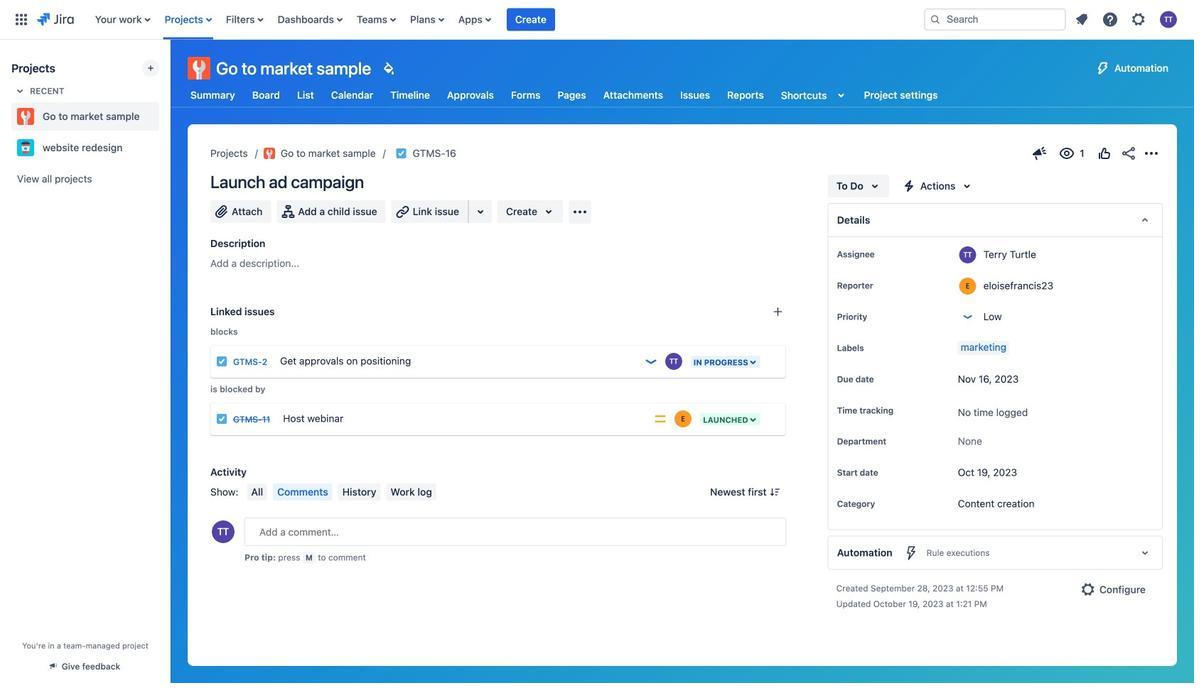 Task type: describe. For each thing, give the bounding box(es) containing it.
go to market sample image
[[264, 148, 275, 159]]

actions image
[[1143, 145, 1160, 162]]

0 horizontal spatial list
[[88, 0, 913, 39]]

link an issue image
[[772, 306, 784, 318]]

add app image
[[571, 204, 589, 221]]

primary element
[[9, 0, 913, 39]]

issue type: task image
[[216, 356, 227, 367]]

create project image
[[145, 63, 156, 74]]

vote options: no one has voted for this issue yet. image
[[1096, 145, 1113, 162]]

notifications image
[[1073, 11, 1090, 28]]

Search field
[[924, 8, 1066, 31]]

priority: medium image
[[653, 412, 667, 426]]

set project background image
[[380, 60, 397, 77]]

settings image
[[1130, 11, 1147, 28]]

details element
[[828, 203, 1163, 237]]

collapse recent projects image
[[11, 82, 28, 100]]

priority: low image
[[644, 355, 658, 369]]

add to starred image
[[155, 139, 172, 156]]

automation image
[[1095, 60, 1112, 77]]



Task type: vqa. For each thing, say whether or not it's contained in the screenshot.
details 'element'
yes



Task type: locate. For each thing, give the bounding box(es) containing it.
tab list
[[179, 82, 949, 108]]

search image
[[930, 14, 941, 25]]

automation element
[[828, 536, 1163, 570]]

task image
[[396, 148, 407, 159]]

copy link to issue image
[[453, 147, 465, 158]]

give feedback image
[[1031, 145, 1048, 162]]

appswitcher icon image
[[13, 11, 30, 28]]

None search field
[[924, 8, 1066, 31]]

help image
[[1102, 11, 1119, 28]]

banner
[[0, 0, 1194, 40]]

issue type: task image
[[216, 414, 227, 425]]

sidebar navigation image
[[155, 57, 186, 85]]

add to starred image
[[155, 108, 172, 125]]

list item
[[507, 0, 555, 39]]

1 horizontal spatial list
[[1069, 7, 1185, 32]]

jira image
[[37, 11, 74, 28], [37, 11, 74, 28]]

list
[[88, 0, 913, 39], [1069, 7, 1185, 32]]

menu bar
[[244, 484, 439, 501]]

link web pages and more image
[[472, 203, 489, 220]]

Add a comment… field
[[244, 518, 787, 547]]

your profile and settings image
[[1160, 11, 1177, 28]]



